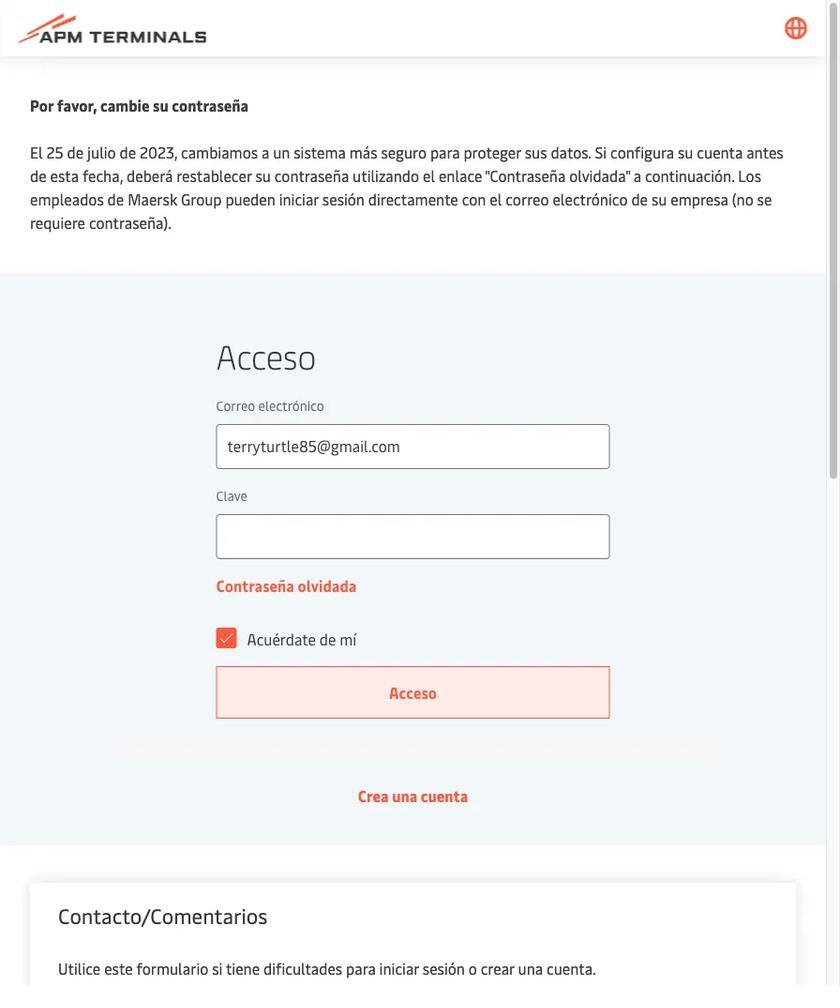 Task type: vqa. For each thing, say whether or not it's contained in the screenshot.
APM to the bottom
no



Task type: locate. For each thing, give the bounding box(es) containing it.
para inside el 25 de julio de 2023, cambiamos a un sistema más seguro para proteger sus datos. si configura su cuenta antes de esta fecha, deberá restablecer su contraseña utilizando el enlace "contraseña olvidada" a continuación. los empleados de maersk group pueden iniciar sesión directamente con el correo electrónico de su empresa (no se requiere contraseña).
[[431, 142, 460, 162]]

el right con
[[490, 189, 502, 209]]

1 horizontal spatial para
[[431, 142, 460, 162]]

sesión
[[323, 189, 365, 209], [423, 959, 465, 979]]

1 vertical spatial sesión
[[423, 959, 465, 979]]

a
[[262, 142, 270, 162], [634, 166, 642, 186]]

contacto/comentarios
[[58, 902, 268, 930]]

1 horizontal spatial contraseña
[[275, 166, 349, 186]]

1 vertical spatial a
[[634, 166, 642, 186]]

cuenta.
[[547, 959, 597, 979]]

(no
[[733, 189, 754, 209]]

0 horizontal spatial una
[[392, 786, 418, 806]]

utilizando
[[353, 166, 420, 186]]

1 horizontal spatial una
[[519, 959, 544, 979]]

cuenta up the los
[[698, 142, 744, 162]]

1 vertical spatial para
[[346, 959, 376, 979]]

el
[[423, 166, 436, 186], [490, 189, 502, 209]]

de right julio
[[120, 142, 136, 162]]

group
[[181, 189, 222, 209]]

correo
[[506, 189, 550, 209]]

contraseña up cambiamos
[[172, 95, 249, 115]]

para
[[431, 142, 460, 162], [346, 959, 376, 979]]

de down el
[[30, 166, 47, 186]]

sesión left o
[[423, 959, 465, 979]]

de down fecha,
[[108, 189, 124, 209]]

cuenta
[[698, 142, 744, 162], [421, 786, 469, 806]]

contraseña
[[172, 95, 249, 115], [275, 166, 349, 186]]

iniciar left o
[[380, 959, 419, 979]]

0 vertical spatial cuenta
[[698, 142, 744, 162]]

su
[[153, 95, 169, 115], [679, 142, 694, 162], [256, 166, 271, 186], [652, 189, 668, 209]]

0 horizontal spatial sesión
[[323, 189, 365, 209]]

1 vertical spatial el
[[490, 189, 502, 209]]

iniciar
[[279, 189, 319, 209], [380, 959, 419, 979]]

0 horizontal spatial contraseña
[[172, 95, 249, 115]]

1 vertical spatial una
[[519, 959, 544, 979]]

antes
[[747, 142, 784, 162]]

0 vertical spatial a
[[262, 142, 270, 162]]

1 horizontal spatial el
[[490, 189, 502, 209]]

con
[[462, 189, 487, 209]]

olvidada"
[[570, 166, 631, 186]]

0 vertical spatial para
[[431, 142, 460, 162]]

0 horizontal spatial el
[[423, 166, 436, 186]]

0 horizontal spatial para
[[346, 959, 376, 979]]

configura
[[611, 142, 675, 162]]

su down "continuación."
[[652, 189, 668, 209]]

1 vertical spatial cuenta
[[421, 786, 469, 806]]

0 vertical spatial iniciar
[[279, 189, 319, 209]]

una right crear
[[519, 959, 544, 979]]

electrónico
[[553, 189, 628, 209]]

a down configura
[[634, 166, 642, 186]]

sistema
[[294, 142, 346, 162]]

crea
[[358, 786, 389, 806]]

cuenta right crea
[[421, 786, 469, 806]]

una
[[392, 786, 418, 806], [519, 959, 544, 979]]

1 vertical spatial contraseña
[[275, 166, 349, 186]]

"contraseña
[[485, 166, 566, 186]]

0 horizontal spatial iniciar
[[279, 189, 319, 209]]

0 vertical spatial sesión
[[323, 189, 365, 209]]

iniciar right pueden
[[279, 189, 319, 209]]

un
[[273, 142, 290, 162]]

contraseña down 'sistema'
[[275, 166, 349, 186]]

este
[[104, 959, 133, 979]]

cambiamos
[[181, 142, 258, 162]]

empleados
[[30, 189, 104, 209]]

para right dificultades on the bottom of page
[[346, 959, 376, 979]]

su right cambie
[[153, 95, 169, 115]]

para up enlace
[[431, 142, 460, 162]]

de
[[67, 142, 84, 162], [120, 142, 136, 162], [30, 166, 47, 186], [108, 189, 124, 209], [632, 189, 649, 209]]

maersk
[[128, 189, 178, 209]]

más
[[350, 142, 378, 162]]

una right crea
[[392, 786, 418, 806]]

a left un
[[262, 142, 270, 162]]

el up the directamente on the top of page
[[423, 166, 436, 186]]

1 horizontal spatial iniciar
[[380, 959, 419, 979]]

0 horizontal spatial cuenta
[[421, 786, 469, 806]]

1 horizontal spatial cuenta
[[698, 142, 744, 162]]

sesión down utilizando
[[323, 189, 365, 209]]

proteger
[[464, 142, 522, 162]]



Task type: describe. For each thing, give the bounding box(es) containing it.
crea una cuenta
[[358, 786, 469, 806]]

si
[[212, 959, 223, 979]]

contraseña inside el 25 de julio de 2023, cambiamos a un sistema más seguro para proteger sus datos. si configura su cuenta antes de esta fecha, deberá restablecer su contraseña utilizando el enlace "contraseña olvidada" a continuación. los empleados de maersk group pueden iniciar sesión directamente con el correo electrónico de su empresa (no se requiere contraseña).
[[275, 166, 349, 186]]

de right 25 at the left top
[[67, 142, 84, 162]]

0 vertical spatial una
[[392, 786, 418, 806]]

favor,
[[57, 95, 97, 115]]

continuación.
[[646, 166, 735, 186]]

tiene
[[226, 959, 260, 979]]

crea una cuenta link
[[358, 786, 469, 806]]

deberá
[[127, 166, 173, 186]]

seguro
[[382, 142, 427, 162]]

1 vertical spatial iniciar
[[380, 959, 419, 979]]

julio
[[87, 142, 116, 162]]

requiere
[[30, 213, 85, 233]]

los
[[739, 166, 762, 186]]

utilice
[[58, 959, 101, 979]]

el 25 de julio de 2023, cambiamos a un sistema más seguro para proteger sus datos. si configura su cuenta antes de esta fecha, deberá restablecer su contraseña utilizando el enlace "contraseña olvidada" a continuación. los empleados de maersk group pueden iniciar sesión directamente con el correo electrónico de su empresa (no se requiere contraseña).
[[30, 142, 784, 233]]

empresa
[[671, 189, 729, 209]]

25
[[46, 142, 64, 162]]

0 horizontal spatial a
[[262, 142, 270, 162]]

por favor, cambie su contraseña
[[30, 95, 249, 115]]

datos.
[[551, 142, 592, 162]]

iniciar inside el 25 de julio de 2023, cambiamos a un sistema más seguro para proteger sus datos. si configura su cuenta antes de esta fecha, deberá restablecer su contraseña utilizando el enlace "contraseña olvidada" a continuación. los empleados de maersk group pueden iniciar sesión directamente con el correo electrónico de su empresa (no se requiere contraseña).
[[279, 189, 319, 209]]

utilice este formulario si tiene dificultades para iniciar sesión o crear una cuenta.
[[58, 959, 597, 979]]

sus
[[525, 142, 548, 162]]

cuenta inside el 25 de julio de 2023, cambiamos a un sistema más seguro para proteger sus datos. si configura su cuenta antes de esta fecha, deberá restablecer su contraseña utilizando el enlace "contraseña olvidada" a continuación. los empleados de maersk group pueden iniciar sesión directamente con el correo electrónico de su empresa (no se requiere contraseña).
[[698, 142, 744, 162]]

pueden
[[226, 189, 276, 209]]

se
[[758, 189, 773, 209]]

su up "continuación."
[[679, 142, 694, 162]]

su up pueden
[[256, 166, 271, 186]]

contraseña).
[[89, 213, 172, 233]]

0 vertical spatial contraseña
[[172, 95, 249, 115]]

esta
[[50, 166, 79, 186]]

cambie
[[101, 95, 150, 115]]

0 vertical spatial el
[[423, 166, 436, 186]]

de down configura
[[632, 189, 649, 209]]

1 horizontal spatial a
[[634, 166, 642, 186]]

formulario
[[137, 959, 209, 979]]

si
[[596, 142, 607, 162]]

crear
[[481, 959, 515, 979]]

directamente
[[369, 189, 459, 209]]

1 horizontal spatial sesión
[[423, 959, 465, 979]]

el
[[30, 142, 43, 162]]

fecha,
[[82, 166, 123, 186]]

dificultades
[[264, 959, 343, 979]]

2023,
[[140, 142, 178, 162]]

enlace
[[439, 166, 483, 186]]

por
[[30, 95, 54, 115]]

sesión inside el 25 de julio de 2023, cambiamos a un sistema más seguro para proteger sus datos. si configura su cuenta antes de esta fecha, deberá restablecer su contraseña utilizando el enlace "contraseña olvidada" a continuación. los empleados de maersk group pueden iniciar sesión directamente con el correo electrónico de su empresa (no se requiere contraseña).
[[323, 189, 365, 209]]

restablecer
[[177, 166, 252, 186]]

o
[[469, 959, 478, 979]]



